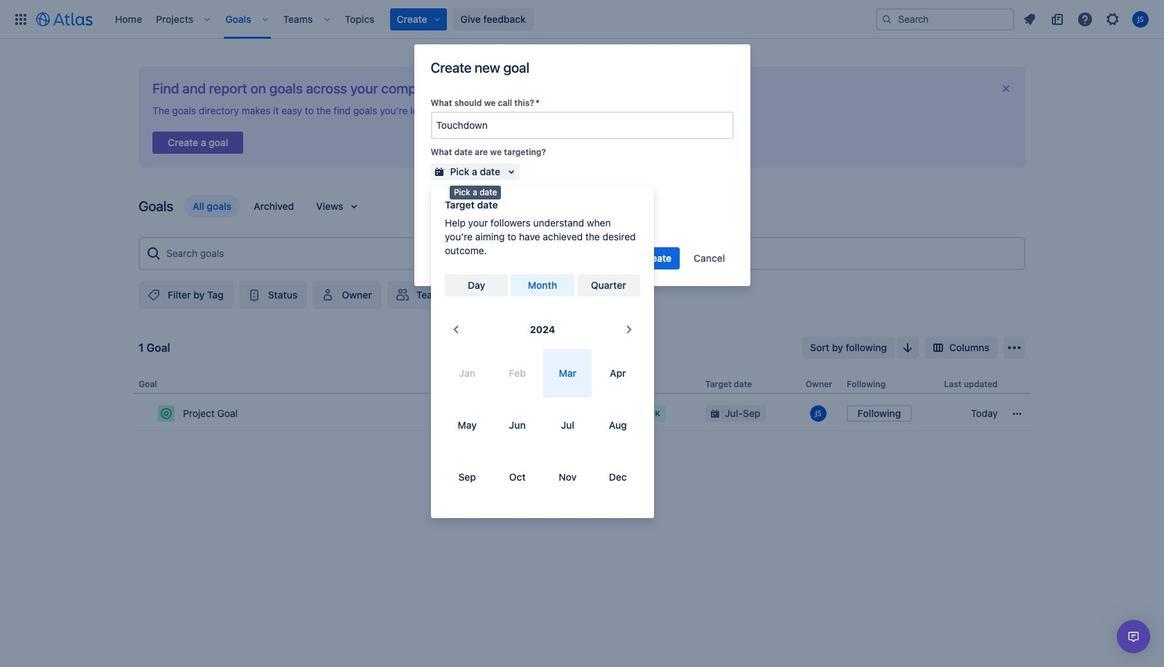 Task type: describe. For each thing, give the bounding box(es) containing it.
see previous year image
[[448, 322, 464, 338]]

search image
[[882, 14, 893, 25]]

see next year image
[[621, 322, 638, 338]]

following image
[[463, 287, 480, 304]]

search goals image
[[146, 245, 162, 262]]

help image
[[1077, 11, 1094, 27]]

status image
[[246, 287, 263, 304]]



Task type: vqa. For each thing, say whether or not it's contained in the screenshot.
Label icon
yes



Task type: locate. For each thing, give the bounding box(es) containing it.
reverse sort order image
[[900, 340, 916, 356]]

Search goals field
[[162, 241, 1019, 266]]

close banner image
[[1001, 83, 1012, 94]]

tooltip
[[450, 186, 501, 199]]

label image
[[146, 287, 162, 304]]

None field
[[432, 113, 732, 138]]

Search field
[[876, 8, 1015, 30]]

banner
[[0, 0, 1165, 39]]

top element
[[8, 0, 876, 38]]



